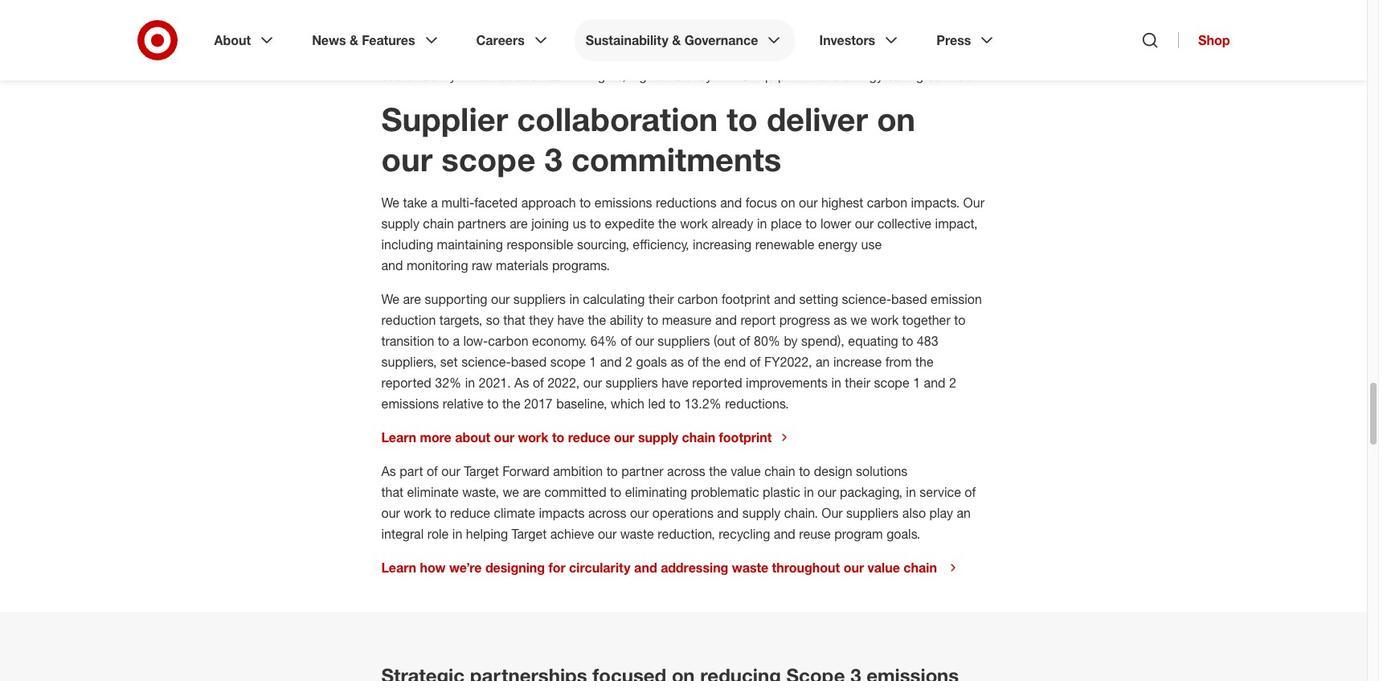 Task type: vqa. For each thing, say whether or not it's contained in the screenshot.
We
yes



Task type: describe. For each thing, give the bounding box(es) containing it.
set
[[440, 354, 458, 370]]

1 vertical spatial .
[[508, 375, 511, 391]]

are inside the we are supporting our suppliers in calculating their carbon footprint and setting science-based emission reduction targets, so that they
[[403, 291, 421, 307]]

of right "%"
[[621, 333, 632, 349]]

0 horizontal spatial on
[[781, 195, 796, 211]]

0 horizontal spatial 1
[[590, 354, 597, 370]]

an inside our suppliers also play an integral role in helping target achieve our waste reduction,
[[957, 505, 971, 521]]

in up also
[[906, 484, 916, 500]]

our inside our suppliers also play an integral role in helping target achieve our waste reduction,
[[598, 526, 617, 542]]

we for we are supporting our suppliers in calculating their carbon footprint and setting science-based emission reduction targets, so that they
[[382, 291, 400, 307]]

and inside responsible sourcing, efficiency, increasing renewable energy use and
[[382, 257, 403, 273]]

take
[[403, 195, 428, 211]]

than inside conserving energy is important, so we partner with the u.s. environmental protection agency (epa) and the u.s. department of energy to make our buildings more energy efficient. more than 1,500 of our stores have already earned energy star certification (
[[844, 26, 869, 42]]

as inside measure and report progress as we work together to transition to a low-carbon economy.
[[834, 312, 847, 328]]

reported inside goals as of the end of fy2022, an increase from the reported 32% in 2021
[[382, 375, 432, 391]]

energy to
[[514, 26, 568, 42]]

that inside 'as part of our target forward ambition to partner across the value chain to design solutions that'
[[382, 484, 404, 500]]

collective
[[878, 215, 932, 232]]

learn for learn how we're designing for circularity and addressing waste throughout our value chain
[[382, 560, 417, 576]]

2 vertical spatial s
[[711, 195, 717, 211]]

helping
[[466, 526, 508, 542]]

calculating
[[583, 291, 645, 307]]

problematic
[[691, 484, 760, 500]]

news & features link
[[301, 19, 452, 61]]

202
[[548, 375, 569, 391]]

to inside 'our supply chain partners are joining us to'
[[590, 215, 601, 232]]

our inside "deliver on our"
[[382, 140, 433, 178]]

(out
[[714, 333, 736, 349]]

a inside measure and report progress as we work together to transition to a low-carbon economy.
[[453, 333, 460, 349]]

our up the baseline,
[[583, 375, 602, 391]]

and down the chain.
[[774, 526, 796, 542]]

and up saving
[[914, 47, 936, 63]]

partner inside conserving energy is important, so we partner with the u.s. environmental protection agency (epa) and the u.s. department of energy to make our buildings more energy efficient. more than 1,500 of our stores have already earned energy star certification (
[[607, 5, 650, 21]]

energy inside responsible sourcing, efficiency, increasing renewable energy use and
[[818, 236, 858, 252]]

suppliers inside the we are supporting our suppliers in calculating their carbon footprint and setting science-based emission reduction targets, so that they
[[514, 291, 566, 307]]

to up 'ambition'
[[552, 429, 565, 445]]

sustainability
[[382, 67, 456, 84]]

2 inside in their scope 1 and 2 emissions
[[950, 375, 957, 391]]

and right circularity
[[634, 560, 657, 576]]

the down 483
[[916, 354, 934, 370]]

so inside conserving energy is important, so we partner with the u.s. environmental protection agency (epa) and the u.s. department of energy to make our buildings more energy efficient. more than 1,500 of our stores have already earned energy star certification (
[[570, 5, 584, 21]]

as inside more than 80% of our u.s. buildings), and feature sustainability initiatives such as led lights, high efficiency hvac equipment and energy saving controls.
[[548, 67, 561, 84]]

supply inside problematic plastic in our packaging, in service of our work to reduce climate impacts across our operations and supply chain.
[[743, 505, 781, 521]]

suppliers inside our suppliers also play an integral role in helping target achieve our waste reduction,
[[847, 505, 899, 521]]

to left design
[[799, 463, 811, 479]]

to right led
[[670, 396, 681, 412]]

chain down 13.2%
[[682, 429, 716, 445]]

2 vertical spatial have
[[662, 375, 689, 391]]

based inside the we are supporting our suppliers in calculating their carbon footprint and setting science-based emission reduction targets, so that they
[[892, 291, 928, 307]]

energy up department
[[451, 5, 491, 21]]

from
[[886, 354, 912, 370]]

work inside problematic plastic in our packaging, in service of our work to reduce climate impacts across our operations and supply chain.
[[404, 505, 432, 521]]

0 vertical spatial that
[[663, 47, 685, 63]]

waste inside our suppliers also play an integral role in helping target achieve our waste reduction,
[[621, 526, 654, 542]]

renewable
[[756, 236, 815, 252]]

eliminate
[[407, 484, 459, 500]]

0 horizontal spatial based
[[511, 354, 547, 370]]

of inside problematic plastic in our packaging, in service of our work to reduce climate impacts across our operations and supply chain.
[[965, 484, 976, 500]]

faceted
[[474, 195, 518, 211]]

and inside measure and report progress as we work together to transition to a low-carbon economy.
[[716, 312, 737, 328]]

use
[[862, 236, 882, 252]]

news & features
[[312, 32, 415, 48]]

eliminating
[[625, 484, 687, 500]]

materials
[[496, 257, 549, 273]]

483
[[917, 333, 939, 349]]

0 vertical spatial emissions
[[595, 195, 653, 211]]

we for so
[[587, 5, 604, 21]]

scope inside in their scope 1 and 2 emissions
[[874, 375, 910, 391]]

also
[[903, 505, 926, 521]]

program
[[835, 526, 883, 542]]

careers link
[[465, 19, 562, 61]]

that inside the we are supporting our suppliers in calculating their carbon footprint and setting science-based emission reduction targets, so that they
[[504, 312, 526, 328]]

our for our supply chain partners are joining us to
[[964, 195, 985, 211]]

suppliers up which
[[606, 375, 658, 391]]

to up set
[[438, 333, 449, 349]]

and inside conserving energy is important, so we partner with the u.s. environmental protection agency (epa) and the u.s. department of energy to make our buildings more energy efficient. more than 1,500 of our stores have already earned energy star certification (
[[954, 5, 975, 21]]

role
[[428, 526, 449, 542]]

& for news
[[350, 32, 359, 48]]

to down 2021
[[488, 396, 499, 412]]

efficiency,
[[633, 236, 690, 252]]

work down 2017
[[518, 429, 549, 445]]

shop
[[1199, 32, 1231, 48]]

2 vertical spatial are
[[523, 484, 541, 500]]

1 vertical spatial 80%
[[754, 333, 781, 349]]

initiatives
[[460, 67, 513, 84]]

learn how we're designing for circularity and addressing waste throughout our value chain
[[382, 560, 941, 576]]

highest
[[822, 195, 864, 211]]

work inside the work already in place to lower our collective impact, including
[[680, 215, 708, 232]]

press link
[[926, 19, 1009, 61]]

reduce inside problematic plastic in our packaging, in service of our work to reduce climate impacts across our operations and supply chain.
[[450, 505, 490, 521]]

, inside ', equating to 483 suppliers,'
[[841, 333, 845, 349]]

chain inside 'our supply chain partners are joining us to'
[[423, 215, 454, 232]]

department
[[427, 26, 496, 42]]

designing
[[486, 560, 545, 576]]

measure and report progress as we work together to transition to a low-carbon economy.
[[382, 312, 966, 349]]

important,
[[507, 5, 566, 21]]

report
[[741, 312, 776, 328]]

our up "place"
[[799, 195, 818, 211]]

spend)
[[802, 333, 841, 349]]

the left 2017
[[502, 396, 521, 412]]

0 horizontal spatial s
[[687, 47, 693, 63]]

2 horizontal spatial .
[[957, 195, 960, 211]]

in up the chain.
[[804, 484, 814, 500]]

baseline,
[[557, 396, 607, 412]]

science- inside the we are supporting our suppliers in calculating their carbon footprint and setting science-based emission reduction targets, so that they
[[842, 291, 892, 307]]

energy inside more than 80% of our u.s. buildings), and feature sustainability initiatives such as led lights, high efficiency hvac equipment and energy saving controls.
[[844, 67, 884, 84]]

value for the
[[731, 463, 761, 479]]

s upplier collaboration to
[[382, 100, 758, 138]]

features
[[362, 32, 415, 48]]

service
[[920, 484, 962, 500]]

to right committed
[[610, 484, 622, 500]]

efficient. more
[[760, 26, 840, 42]]

more inside conserving energy is important, so we partner with the u.s. environmental protection agency (epa) and the u.s. department of energy to make our buildings more energy efficient. more than 1,500 of our stores have already earned energy star certification (
[[684, 26, 714, 42]]

sustainability
[[586, 32, 669, 48]]

end
[[724, 354, 746, 370]]

the up 64 at left
[[588, 312, 606, 328]]

0 horizontal spatial 2
[[569, 375, 576, 391]]

1 horizontal spatial have
[[558, 312, 585, 328]]

raw
[[472, 257, 493, 273]]

our right about
[[494, 429, 515, 445]]

commitment
[[572, 140, 765, 178]]

0 horizontal spatial ,
[[576, 375, 580, 391]]

2 vertical spatial .
[[786, 396, 789, 412]]

than inside more than 80% of our u.s. buildings), and feature sustainability initiatives such as led lights, high efficiency hvac equipment and energy saving controls.
[[730, 47, 755, 63]]

of down agency (epa)
[[909, 26, 920, 42]]

of left 202
[[533, 375, 544, 391]]

place
[[771, 215, 802, 232]]

1 horizontal spatial 2
[[626, 354, 633, 370]]

their inside the we are supporting our suppliers in calculating their carbon footprint and setting science-based emission reduction targets, so that they
[[649, 291, 674, 307]]

equating
[[848, 333, 899, 349]]

the work already in place to lower our collective impact, including
[[382, 215, 978, 252]]

our up integral
[[382, 505, 400, 521]]

lights,
[[592, 67, 626, 84]]

we're
[[449, 560, 482, 576]]

u.s.
[[826, 47, 848, 63]]

set science-based scope 1 and 2
[[437, 354, 636, 370]]

carbon inside measure and report progress as we work together to transition to a low-carbon economy.
[[488, 333, 529, 349]]

learn for learn more about our work to reduce our supply chain footprint
[[382, 429, 417, 445]]

0 horizontal spatial the u.s.
[[382, 26, 423, 42]]

multi-
[[442, 195, 475, 211]]

make
[[571, 26, 602, 42]]

of down 64 % of our suppliers (out of 80% by spend)
[[688, 354, 699, 370]]

collaboration
[[517, 100, 718, 138]]

the inside the work already in place to lower our collective impact, including
[[659, 215, 677, 232]]

2 vertical spatial we
[[503, 484, 519, 500]]

committed
[[545, 484, 607, 500]]

value for our
[[868, 560, 900, 576]]

supporting
[[425, 291, 488, 307]]

of up earned energy
[[500, 26, 511, 42]]

eliminate waste, we are committed to eliminating
[[407, 484, 687, 500]]

0 horizontal spatial scope
[[442, 140, 536, 178]]

our inside the we are supporting our suppliers in calculating their carbon footprint and setting science-based emission reduction targets, so that they
[[491, 291, 510, 307]]

across inside 'as part of our target forward ambition to partner across the value chain to design solutions that'
[[667, 463, 706, 479]]

energy down environmental
[[717, 26, 757, 42]]

setting
[[800, 291, 839, 307]]

goals
[[636, 354, 667, 370]]

impact,
[[936, 215, 978, 232]]

impacts inside problematic plastic in our packaging, in service of our work to reduce climate impacts across our operations and supply chain.
[[539, 505, 585, 521]]

64
[[591, 333, 605, 349]]

learn more about our work to reduce our supply chain footprint link
[[382, 429, 791, 445]]

%
[[605, 333, 617, 349]]

0 vertical spatial reduce
[[568, 429, 611, 445]]

chain down goals.
[[904, 560, 937, 576]]

our down design
[[818, 484, 837, 500]]

to inside ', equating to 483 suppliers,'
[[902, 333, 914, 349]]

packaging,
[[840, 484, 903, 500]]

target inside our suppliers also play an integral role in helping target achieve our waste reduction,
[[512, 526, 547, 542]]

in inside goals as of the end of fy2022, an increase from the reported 32% in 2021
[[465, 375, 475, 391]]

governance
[[685, 32, 759, 48]]

is
[[494, 5, 503, 21]]

they
[[529, 312, 554, 328]]

buildings
[[628, 26, 680, 42]]

our up goals
[[636, 333, 654, 349]]

joining
[[532, 215, 569, 232]]

focus
[[746, 195, 778, 211]]

of right end
[[750, 354, 761, 370]]

scope 3 commitment s
[[442, 140, 782, 178]]

we for we take a multi-faceted approach to emissions reduction s and focus on our highest carbon impacts .
[[382, 195, 400, 211]]

deliver
[[767, 100, 868, 138]]

such
[[517, 67, 544, 84]]

in inside in their scope 1 and 2 emissions
[[832, 375, 842, 391]]

1 vertical spatial footprint
[[719, 429, 772, 445]]

to up us
[[580, 195, 591, 211]]

1 vertical spatial science-
[[462, 354, 511, 370]]

targets,
[[440, 312, 483, 328]]

our inside the work already in place to lower our collective impact, including
[[855, 215, 874, 232]]

supply inside 'our supply chain partners are joining us to'
[[382, 215, 420, 232]]



Task type: locate. For each thing, give the bounding box(es) containing it.
our down which
[[614, 429, 635, 445]]

high
[[630, 67, 654, 84]]

agency (epa)
[[874, 5, 950, 21]]

0 vertical spatial so
[[570, 5, 584, 21]]

1 vertical spatial supply
[[638, 429, 679, 445]]

led
[[648, 396, 666, 412]]

1 vertical spatial the u.s.
[[382, 26, 423, 42]]

on inside "deliver on our"
[[877, 100, 916, 138]]

1 horizontal spatial waste
[[732, 560, 769, 576]]

s up the efficiency
[[687, 47, 693, 63]]

our inside more than 80% of our u.s. buildings), and feature sustainability initiatives such as led lights, high efficiency hvac equipment and energy saving controls.
[[804, 47, 823, 63]]

of right service at the bottom of page
[[965, 484, 976, 500]]

1 vertical spatial scope
[[551, 354, 586, 370]]

0 horizontal spatial than
[[730, 47, 755, 63]]

2 horizontal spatial supply
[[743, 505, 781, 521]]

in inside the work already in place to lower our collective impact, including
[[757, 215, 767, 232]]

the down 64 % of our suppliers (out of 80% by spend)
[[703, 354, 721, 370]]

carbon
[[867, 195, 908, 211], [678, 291, 718, 307], [488, 333, 529, 349]]

a left low-
[[453, 333, 460, 349]]

1 vertical spatial on
[[781, 195, 796, 211]]

1 horizontal spatial our
[[964, 195, 985, 211]]

our suppliers also play an integral role in helping target achieve our waste reduction,
[[382, 505, 971, 542]]

energy down buildings),
[[844, 67, 884, 84]]

of inside 'as part of our target forward ambition to partner across the value chain to design solutions that'
[[427, 463, 438, 479]]

the up problematic
[[709, 463, 728, 479]]

. down improvements
[[786, 396, 789, 412]]

, up increase
[[841, 333, 845, 349]]

80% inside more than 80% of our u.s. buildings), and feature sustainability initiatives such as led lights, high efficiency hvac equipment and energy saving controls.
[[759, 47, 786, 63]]

0 vertical spatial value
[[731, 463, 761, 479]]

2 vertical spatial more
[[420, 429, 452, 445]]

to down hvac
[[727, 100, 758, 138]]

with
[[653, 5, 677, 21]]

throughout
[[772, 560, 840, 576]]

and left focus
[[721, 195, 742, 211]]

are inside 'our supply chain partners are joining us to'
[[510, 215, 528, 232]]

ambition
[[553, 463, 603, 479]]

chain down multi-
[[423, 215, 454, 232]]

as up spend)
[[834, 312, 847, 328]]

0 vertical spatial supply
[[382, 215, 420, 232]]

sustainability & governance link
[[575, 19, 796, 61]]

our supply chain partners are joining us to
[[382, 195, 985, 232]]

value up problematic
[[731, 463, 761, 479]]

problematic plastic in our packaging, in service of our work to reduce climate impacts across our operations and supply chain.
[[382, 484, 976, 521]]

science- up equating
[[842, 291, 892, 307]]

an down spend)
[[816, 354, 830, 370]]

chain inside 'as part of our target forward ambition to partner across the value chain to design solutions that'
[[765, 463, 796, 479]]

1 down 64 at left
[[590, 354, 597, 370]]

sourcing,
[[577, 236, 630, 252]]

2 vertical spatial scope
[[874, 375, 910, 391]]

2 vertical spatial as
[[671, 354, 684, 370]]

2 horizontal spatial 2
[[950, 375, 957, 391]]

2 & from the left
[[672, 32, 681, 48]]

32%
[[435, 375, 462, 391]]

0 horizontal spatial an
[[816, 354, 830, 370]]

2 vertical spatial supply
[[743, 505, 781, 521]]

hvac
[[716, 67, 750, 84]]

2021
[[479, 375, 508, 391]]

emissions down the suppliers,
[[382, 396, 439, 412]]

their up measure on the top of page
[[649, 291, 674, 307]]

1 horizontal spatial s
[[711, 195, 717, 211]]

across inside problematic plastic in our packaging, in service of our work to reduce climate impacts across our operations and supply chain.
[[589, 505, 627, 521]]

increasing
[[693, 236, 752, 252]]

scope up faceted
[[442, 140, 536, 178]]

, right 202
[[576, 375, 580, 391]]

0 vertical spatial more
[[684, 26, 714, 42]]

0 horizontal spatial science-
[[462, 354, 511, 370]]

and inside in their scope 1 and 2 emissions
[[924, 375, 946, 391]]

0 vertical spatial learn
[[382, 429, 417, 445]]

2 vertical spatial that
[[382, 484, 404, 500]]

so inside the we are supporting our suppliers in calculating their carbon footprint and setting science-based emission reduction targets, so that they
[[486, 312, 500, 328]]

about
[[214, 32, 251, 48]]

1 vertical spatial s
[[765, 140, 782, 178]]

0 horizontal spatial impacts
[[539, 505, 585, 521]]

that ' s
[[663, 47, 693, 63]]

2 horizontal spatial s
[[765, 140, 782, 178]]

0 vertical spatial as
[[515, 375, 529, 391]]

partner inside 'as part of our target forward ambition to partner across the value chain to design solutions that'
[[622, 463, 664, 479]]

1 vertical spatial target
[[512, 526, 547, 542]]

0 vertical spatial a
[[431, 195, 438, 211]]

1 vertical spatial reduce
[[450, 505, 490, 521]]

0 horizontal spatial already
[[412, 47, 454, 63]]

fy2022,
[[765, 354, 813, 370]]

2 reported from the left
[[693, 375, 743, 391]]

target inside 'as part of our target forward ambition to partner across the value chain to design solutions that'
[[464, 463, 499, 479]]

0 horizontal spatial have
[[382, 47, 409, 63]]

impacts up impact,
[[911, 195, 957, 211]]

reductions
[[725, 396, 786, 412]]

2 vertical spatial carbon
[[488, 333, 529, 349]]

our inside 'as part of our target forward ambition to partner across the value chain to design solutions that'
[[442, 463, 460, 479]]

an right play
[[957, 505, 971, 521]]

on down saving
[[877, 100, 916, 138]]

1 vertical spatial partner
[[622, 463, 664, 479]]

we take a multi-faceted approach to emissions reduction s and focus on our highest carbon impacts .
[[382, 195, 964, 211]]

0 vertical spatial 1
[[590, 354, 597, 370]]

1 horizontal spatial supply
[[638, 429, 679, 445]]

the u.s. up governance
[[680, 5, 722, 21]]

an
[[816, 354, 830, 370], [957, 505, 971, 521]]

0 horizontal spatial value
[[731, 463, 761, 479]]

to down 'emission'
[[955, 312, 966, 328]]

80% up "equipment"
[[759, 47, 786, 63]]

a right take
[[431, 195, 438, 211]]

1 horizontal spatial carbon
[[678, 291, 718, 307]]

across down committed
[[589, 505, 627, 521]]

of inside more than 80% of our u.s. buildings), and feature sustainability initiatives such as led lights, high efficiency hvac equipment and energy saving controls.
[[789, 47, 800, 63]]

0 vertical spatial the u.s.
[[680, 5, 722, 21]]

progress
[[780, 312, 830, 328]]

in
[[757, 215, 767, 232], [570, 291, 580, 307], [465, 375, 475, 391], [832, 375, 842, 391], [804, 484, 814, 500], [906, 484, 916, 500], [453, 526, 463, 542]]

reported down the suppliers,
[[382, 375, 432, 391]]

about
[[455, 429, 491, 445]]

conserving
[[382, 5, 447, 21]]

for
[[549, 560, 566, 576]]

of right "(out"
[[739, 333, 751, 349]]

including
[[382, 236, 433, 252]]

our down the eliminating
[[630, 505, 649, 521]]

learn up part
[[382, 429, 417, 445]]

to inside the work already in place to lower our collective impact, including
[[806, 215, 817, 232]]

1 horizontal spatial ,
[[841, 333, 845, 349]]

as inside 'as part of our target forward ambition to partner across the value chain to design solutions that'
[[382, 463, 396, 479]]

protection
[[811, 5, 871, 21]]

our up circularity
[[598, 526, 617, 542]]

expedite
[[605, 215, 655, 232]]

work down we take a multi-faceted approach to emissions reduction s and focus on our highest carbon impacts .
[[680, 215, 708, 232]]

emissions inside in their scope 1 and 2 emissions
[[382, 396, 439, 412]]

in inside the we are supporting our suppliers in calculating their carbon footprint and setting science-based emission reduction targets, so that they
[[570, 291, 580, 307]]

0 horizontal spatial waste
[[621, 526, 654, 542]]

to right us
[[590, 215, 601, 232]]

to right ability
[[647, 312, 659, 328]]

0 horizontal spatial across
[[589, 505, 627, 521]]

& left '
[[672, 32, 681, 48]]

integral
[[382, 526, 424, 542]]

in inside our suppliers also play an integral role in helping target achieve our waste reduction,
[[453, 526, 463, 542]]

1 horizontal spatial value
[[868, 560, 900, 576]]

and down u.s.
[[819, 67, 840, 84]]

their
[[649, 291, 674, 307], [845, 375, 871, 391]]

our inside our suppliers also play an integral role in helping target achieve our waste reduction,
[[822, 505, 843, 521]]

1 horizontal spatial so
[[570, 5, 584, 21]]

0 vertical spatial impacts
[[911, 195, 957, 211]]

to left 483
[[902, 333, 914, 349]]

1 inside in their scope 1 and 2 emissions
[[914, 375, 921, 391]]

emissions
[[595, 195, 653, 211], [382, 396, 439, 412]]

1 horizontal spatial target
[[512, 526, 547, 542]]

1 horizontal spatial the u.s.
[[680, 5, 722, 21]]

the u.s. down conserving
[[382, 26, 423, 42]]

& right the news
[[350, 32, 359, 48]]

based up together
[[892, 291, 928, 307]]

1 vertical spatial an
[[957, 505, 971, 521]]

which
[[611, 396, 645, 412]]

our up star certification
[[606, 26, 625, 42]]

0 vertical spatial our
[[964, 195, 985, 211]]

environmental
[[726, 5, 808, 21]]

we up "climate" on the bottom of page
[[503, 484, 519, 500]]

0 horizontal spatial their
[[649, 291, 674, 307]]

to right 'ambition'
[[607, 463, 618, 479]]

and down "%"
[[600, 354, 622, 370]]

2 horizontal spatial carbon
[[867, 195, 908, 211]]

about link
[[203, 19, 288, 61]]

stores
[[946, 26, 981, 42]]

partner up sustainability
[[607, 5, 650, 21]]

our up impact,
[[964, 195, 985, 211]]

2 horizontal spatial as
[[834, 312, 847, 328]]

have the ability to
[[558, 312, 659, 328]]

to inside problematic plastic in our packaging, in service of our work to reduce climate impacts across our operations and supply chain.
[[435, 505, 447, 521]]

scope
[[442, 140, 536, 178], [551, 354, 586, 370], [874, 375, 910, 391]]

1 vertical spatial are
[[403, 291, 421, 307]]

. up impact,
[[957, 195, 960, 211]]

1 horizontal spatial scope
[[551, 354, 586, 370]]

reduction up "transition"
[[382, 312, 436, 328]]

our down program
[[844, 560, 864, 576]]

(
[[659, 47, 663, 63]]

we are supporting our suppliers in calculating their carbon footprint and setting science-based emission reduction targets, so that they
[[382, 291, 982, 328]]

of right part
[[427, 463, 438, 479]]

value down goals.
[[868, 560, 900, 576]]

low-
[[463, 333, 488, 349]]

work up equating
[[871, 312, 899, 328]]

more inside more than 80% of our u.s. buildings), and feature sustainability initiatives such as led lights, high efficiency hvac equipment and energy saving controls.
[[697, 47, 727, 63]]

0 horizontal spatial emissions
[[382, 396, 439, 412]]

0 vertical spatial an
[[816, 354, 830, 370]]

0 vertical spatial s
[[687, 47, 693, 63]]

80% down report
[[754, 333, 781, 349]]

reported up 13.2%
[[693, 375, 743, 391]]

reported
[[382, 375, 432, 391], [693, 375, 743, 391]]

s up increasing
[[711, 195, 717, 211]]

chain.
[[784, 505, 818, 521]]

work
[[680, 215, 708, 232], [871, 312, 899, 328], [518, 429, 549, 445], [404, 505, 432, 521]]

already up increasing
[[712, 215, 754, 232]]

1 horizontal spatial science-
[[842, 291, 892, 307]]

supply up recycling
[[743, 505, 781, 521]]

recycling
[[719, 526, 771, 542]]

already inside conserving energy is important, so we partner with the u.s. environmental protection agency (epa) and the u.s. department of energy to make our buildings more energy efficient. more than 1,500 of our stores have already earned energy star certification (
[[412, 47, 454, 63]]

than up hvac
[[730, 47, 755, 63]]

value inside 'as part of our target forward ambition to partner across the value chain to design solutions that'
[[731, 463, 761, 479]]

responsible
[[507, 236, 574, 252]]

1 learn from the top
[[382, 429, 417, 445]]

1 horizontal spatial that
[[504, 312, 526, 328]]

2 we from the top
[[382, 291, 400, 307]]

so up low-
[[486, 312, 500, 328]]

0 vertical spatial reduction
[[656, 195, 711, 211]]

1 vertical spatial that
[[504, 312, 526, 328]]

0 vertical spatial ,
[[841, 333, 845, 349]]

the inside 'as part of our target forward ambition to partner across the value chain to design solutions that'
[[709, 463, 728, 479]]

1 horizontal spatial .
[[786, 396, 789, 412]]

1 we from the top
[[382, 195, 400, 211]]

1 down 483
[[914, 375, 921, 391]]

1 horizontal spatial across
[[667, 463, 706, 479]]

as part of our target forward ambition to partner across the value chain to design solutions that
[[382, 463, 908, 500]]

monitoring
[[407, 257, 468, 273]]

achieve
[[551, 526, 595, 542]]

footprint inside the we are supporting our suppliers in calculating their carbon footprint and setting science-based emission reduction targets, so that they
[[722, 291, 771, 307]]

our up use
[[855, 215, 874, 232]]

0 horizontal spatial reduction
[[382, 312, 436, 328]]

sustainability & governance
[[586, 32, 759, 48]]

based down economy.
[[511, 354, 547, 370]]

1 vertical spatial a
[[453, 333, 460, 349]]

controls.
[[928, 67, 977, 84]]

1 vertical spatial across
[[589, 505, 627, 521]]

in down "programs."
[[570, 291, 580, 307]]

together
[[903, 312, 951, 328]]

of down efficient. more
[[789, 47, 800, 63]]

1 vertical spatial learn
[[382, 560, 417, 576]]

our up eliminate
[[442, 463, 460, 479]]

our down s
[[382, 140, 433, 178]]

0 vertical spatial have
[[382, 47, 409, 63]]

we left take
[[382, 195, 400, 211]]

2 learn from the top
[[382, 560, 417, 576]]

and inside problematic plastic in our packaging, in service of our work to reduce climate impacts across our operations and supply chain.
[[718, 505, 739, 521]]

economy.
[[532, 333, 587, 349]]

0 vertical spatial as
[[548, 67, 561, 84]]

supply
[[382, 215, 420, 232], [638, 429, 679, 445], [743, 505, 781, 521]]

reduction
[[656, 195, 711, 211], [382, 312, 436, 328]]

learn left how on the bottom left of the page
[[382, 560, 417, 576]]

0 vertical spatial science-
[[842, 291, 892, 307]]

1 vertical spatial value
[[868, 560, 900, 576]]

0 horizontal spatial as
[[382, 463, 396, 479]]

1 horizontal spatial emissions
[[595, 195, 653, 211]]

more
[[684, 26, 714, 42], [697, 47, 727, 63], [420, 429, 452, 445]]

reduction inside the we are supporting our suppliers in calculating their carbon footprint and setting science-based emission reduction targets, so that they
[[382, 312, 436, 328]]

feature
[[939, 47, 980, 63]]

0 vertical spatial carbon
[[867, 195, 908, 211]]

their inside in their scope 1 and 2 emissions
[[845, 375, 871, 391]]

our for our suppliers also play an integral role in helping target achieve our waste reduction,
[[822, 505, 843, 521]]

are down forward
[[523, 484, 541, 500]]

as left led
[[548, 67, 561, 84]]

suppliers down measure on the top of page
[[658, 333, 710, 349]]

1 vertical spatial we
[[382, 291, 400, 307]]

1,500
[[873, 26, 905, 42]]

0 vertical spatial we
[[587, 5, 604, 21]]

we inside conserving energy is important, so we partner with the u.s. environmental protection agency (epa) and the u.s. department of energy to make our buildings more energy efficient. more than 1,500 of our stores have already earned energy star certification (
[[587, 5, 604, 21]]

0 vertical spatial based
[[892, 291, 928, 307]]

learn
[[382, 429, 417, 445], [382, 560, 417, 576]]

work inside measure and report progress as we work together to transition to a low-carbon economy.
[[871, 312, 899, 328]]

programs.
[[552, 257, 610, 273]]

scope down economy.
[[551, 354, 586, 370]]

across up problematic plastic in our packaging, in service of our work to reduce climate impacts across our operations and supply chain.
[[667, 463, 706, 479]]

s up focus
[[765, 140, 782, 178]]

are
[[510, 215, 528, 232], [403, 291, 421, 307], [523, 484, 541, 500]]

science- up 2021
[[462, 354, 511, 370]]

already inside the work already in place to lower our collective impact, including
[[712, 215, 754, 232]]

0 vertical spatial on
[[877, 100, 916, 138]]

how
[[420, 560, 446, 576]]

1 vertical spatial ,
[[576, 375, 580, 391]]

have up led
[[662, 375, 689, 391]]

climate
[[494, 505, 536, 521]]

an inside goals as of the end of fy2022, an increase from the reported 32% in 2021
[[816, 354, 830, 370]]

2
[[626, 354, 633, 370], [569, 375, 576, 391], [950, 375, 957, 391]]

2 down together
[[950, 375, 957, 391]]

saving
[[887, 67, 924, 84]]

carbon inside the we are supporting our suppliers in calculating their carbon footprint and setting science-based emission reduction targets, so that they
[[678, 291, 718, 307]]

suppliers down packaging,
[[847, 505, 899, 521]]

design
[[814, 463, 853, 479]]

and up stores
[[954, 5, 975, 21]]

as inside goals as of the end of fy2022, an increase from the reported 32% in 2021
[[671, 354, 684, 370]]

0 horizontal spatial supply
[[382, 215, 420, 232]]

1 vertical spatial we
[[851, 312, 868, 328]]

'
[[685, 47, 687, 63]]

and inside the we are supporting our suppliers in calculating their carbon footprint and setting science-based emission reduction targets, so that they
[[774, 291, 796, 307]]

goals as of the end of fy2022, an increase from the reported 32% in 2021
[[382, 354, 934, 391]]

our inside 'our supply chain partners are joining us to'
[[964, 195, 985, 211]]

2 horizontal spatial that
[[663, 47, 685, 63]]

we for as
[[851, 312, 868, 328]]

0 horizontal spatial reduce
[[450, 505, 490, 521]]

s
[[687, 47, 693, 63], [765, 140, 782, 178], [711, 195, 717, 211]]

we inside measure and report progress as we work together to transition to a low-carbon economy.
[[851, 312, 868, 328]]

2017
[[524, 396, 553, 412]]

conserving energy is important, so we partner with the u.s. environmental protection agency (epa) and the u.s. department of energy to make our buildings more energy efficient. more than 1,500 of our stores have already earned energy star certification (
[[382, 5, 981, 63]]

more left about
[[420, 429, 452, 445]]

efficiency
[[658, 67, 713, 84]]

reduction,
[[658, 526, 715, 542]]

0 vertical spatial scope
[[442, 140, 536, 178]]

and down problematic
[[718, 505, 739, 521]]

1 vertical spatial our
[[822, 505, 843, 521]]

our down agency (epa)
[[923, 26, 942, 42]]

0 horizontal spatial a
[[431, 195, 438, 211]]

1 reported from the left
[[382, 375, 432, 391]]

approach
[[522, 195, 576, 211]]

investors link
[[808, 19, 913, 61]]

1 horizontal spatial their
[[845, 375, 871, 391]]

us
[[573, 215, 586, 232]]

as up . as of 202 2 , our suppliers have reported improvements
[[671, 354, 684, 370]]

more up '
[[684, 26, 714, 42]]

1 vertical spatial based
[[511, 354, 547, 370]]

1 vertical spatial reduction
[[382, 312, 436, 328]]

& for sustainability
[[672, 32, 681, 48]]

1 horizontal spatial &
[[672, 32, 681, 48]]

in down increase
[[832, 375, 842, 391]]

we inside the we are supporting our suppliers in calculating their carbon footprint and setting science-based emission reduction targets, so that they
[[382, 291, 400, 307]]

3
[[545, 140, 563, 178]]

suppliers,
[[382, 354, 437, 370]]

have inside conserving energy is important, so we partner with the u.s. environmental protection agency (epa) and the u.s. department of energy to make our buildings more energy efficient. more than 1,500 of our stores have already earned energy star certification (
[[382, 47, 409, 63]]

their down increase
[[845, 375, 871, 391]]

1 & from the left
[[350, 32, 359, 48]]

1 vertical spatial emissions
[[382, 396, 439, 412]]



